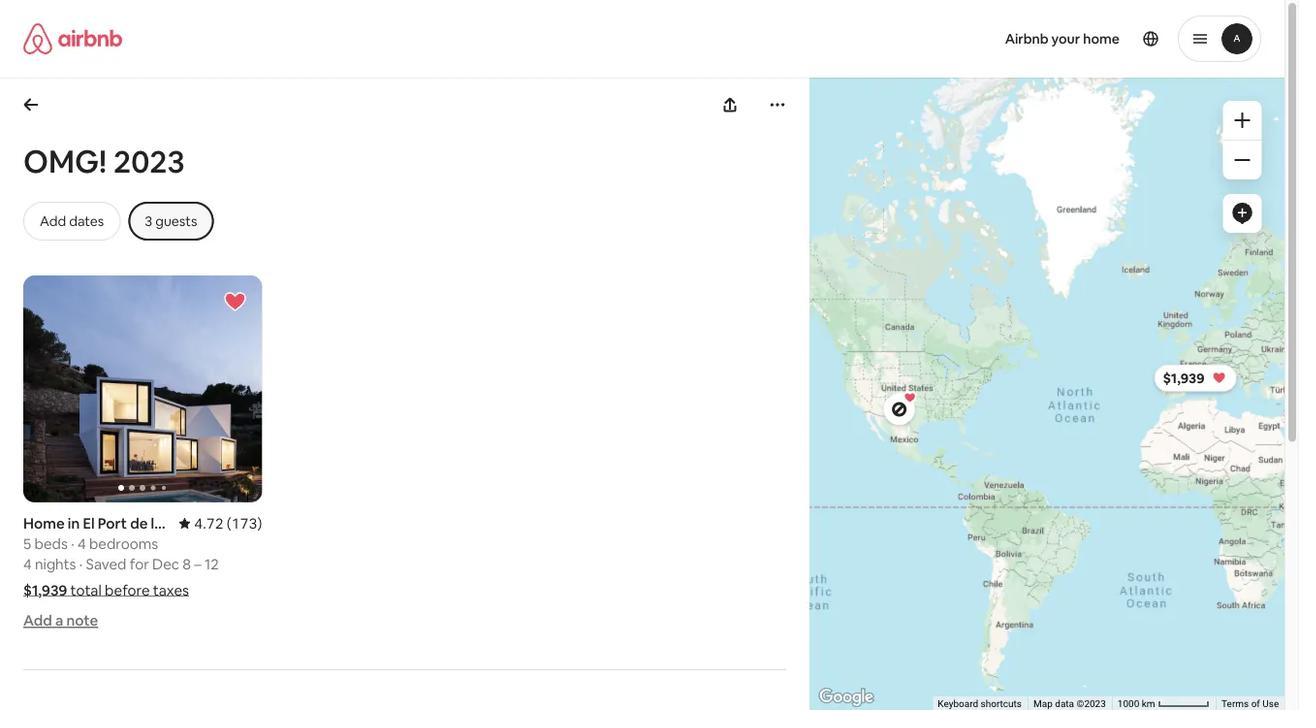 Task type: describe. For each thing, give the bounding box(es) containing it.
profile element
[[666, 0, 1262, 78]]

data
[[1055, 698, 1075, 710]]

omg!
[[23, 141, 107, 181]]

1 vertical spatial ·
[[79, 554, 83, 573]]

©2023
[[1077, 698, 1106, 710]]

google map
including 2 saved stays. region
[[690, 11, 1300, 710]]

your
[[1052, 30, 1081, 48]]

home
[[1084, 30, 1120, 48]]

terms
[[1222, 698, 1249, 710]]

airbnb
[[1006, 30, 1049, 48]]

keyboard
[[938, 698, 979, 710]]

map data ©2023
[[1034, 698, 1106, 710]]

guests
[[155, 212, 197, 230]]

zoom out image
[[1235, 152, 1250, 168]]

5 beds · 4 bedrooms 4 nights · saved for dec 8 – 12 $1,939 total before taxes
[[23, 534, 219, 599]]

saved
[[86, 554, 127, 573]]

remove from wishlist: home in el port de la selva image
[[223, 290, 247, 313]]

2023
[[113, 141, 185, 181]]

terms of use link
[[1222, 698, 1279, 710]]

3 guests
[[145, 212, 197, 230]]

map
[[1034, 698, 1053, 710]]

3 guests button
[[128, 202, 214, 241]]

airbnb your home
[[1006, 30, 1120, 48]]

add a place to the map image
[[1231, 202, 1254, 225]]

4.72
[[194, 514, 224, 532]]

add for add a note
[[23, 611, 52, 630]]

add a note button
[[23, 611, 98, 630]]

omg! 2023
[[23, 141, 185, 181]]

$1,939 inside button
[[1163, 369, 1205, 387]]

nights
[[35, 554, 76, 573]]

$1,939 button
[[1155, 365, 1237, 392]]

0 horizontal spatial 4
[[23, 554, 32, 573]]

airbnb your home link
[[994, 18, 1132, 59]]

5
[[23, 534, 31, 553]]

terms of use
[[1222, 698, 1279, 710]]

4.72 out of 5 average rating,  173 reviews image
[[179, 514, 262, 532]]

$1,939 inside 5 beds · 4 bedrooms 4 nights · saved for dec 8 – 12 $1,939 total before taxes
[[23, 580, 67, 599]]

taxes
[[153, 580, 189, 599]]



Task type: vqa. For each thing, say whether or not it's contained in the screenshot.
views
no



Task type: locate. For each thing, give the bounding box(es) containing it.
add left a
[[23, 611, 52, 630]]

1000
[[1118, 698, 1140, 710]]

4 down 5
[[23, 554, 32, 573]]

add left the dates
[[40, 212, 66, 230]]

1 vertical spatial $1,939
[[23, 580, 67, 599]]

bedrooms
[[89, 534, 158, 553]]

shortcuts
[[981, 698, 1022, 710]]

dates
[[69, 212, 104, 230]]

group
[[23, 275, 262, 502]]

km
[[1142, 698, 1156, 710]]

1 horizontal spatial 4
[[78, 534, 86, 553]]

add dates button
[[23, 202, 121, 241]]

0 vertical spatial ·
[[71, 534, 74, 553]]

1000 km button
[[1112, 696, 1216, 710]]

0 vertical spatial add
[[40, 212, 66, 230]]

google image
[[815, 685, 879, 710]]

before
[[105, 580, 150, 599]]

4.72 (173)
[[194, 514, 262, 532]]

(173)
[[227, 514, 262, 532]]

1 vertical spatial 4
[[23, 554, 32, 573]]

4 right the beds in the bottom left of the page
[[78, 534, 86, 553]]

·
[[71, 534, 74, 553], [79, 554, 83, 573]]

4
[[78, 534, 86, 553], [23, 554, 32, 573]]

add a note
[[23, 611, 98, 630]]

zoom in image
[[1235, 113, 1250, 128]]

total
[[70, 580, 102, 599]]

add
[[40, 212, 66, 230], [23, 611, 52, 630]]

use
[[1263, 698, 1279, 710]]

a
[[55, 611, 63, 630]]

1 horizontal spatial $1,939
[[1163, 369, 1205, 387]]

1000 km
[[1118, 698, 1158, 710]]

3
[[145, 212, 152, 230]]

0 vertical spatial $1,939
[[1163, 369, 1205, 387]]

· right the beds in the bottom left of the page
[[71, 534, 74, 553]]

· left saved
[[79, 554, 83, 573]]

1 horizontal spatial ·
[[79, 554, 83, 573]]

add dates
[[40, 212, 104, 230]]

dec
[[152, 554, 179, 573]]

keyboard shortcuts button
[[938, 697, 1022, 710]]

0 horizontal spatial ·
[[71, 534, 74, 553]]

of
[[1252, 698, 1261, 710]]

8
[[183, 554, 191, 573]]

keyboard shortcuts
[[938, 698, 1022, 710]]

12
[[205, 554, 219, 573]]

$1,939
[[1163, 369, 1205, 387], [23, 580, 67, 599]]

1 vertical spatial add
[[23, 611, 52, 630]]

0 horizontal spatial $1,939
[[23, 580, 67, 599]]

beds
[[34, 534, 68, 553]]

0 vertical spatial 4
[[78, 534, 86, 553]]

note
[[66, 611, 98, 630]]

–
[[194, 554, 202, 573]]

add for add dates
[[40, 212, 66, 230]]

add inside dropdown button
[[40, 212, 66, 230]]

for
[[130, 554, 149, 573]]



